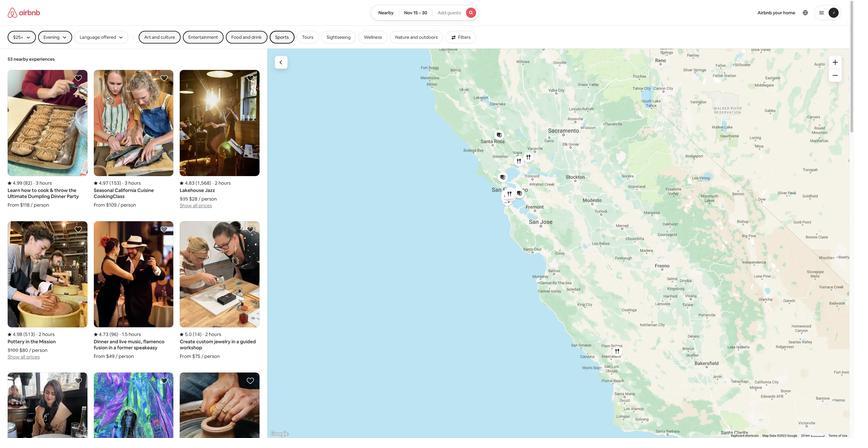Task type: locate. For each thing, give the bounding box(es) containing it.
3 inside seasonal california cuisine cookingclass group
[[125, 180, 127, 186]]

all down $80
[[21, 354, 25, 360]]

· 2 hours
[[212, 180, 231, 186], [36, 332, 55, 338], [203, 332, 221, 338]]

30
[[422, 10, 427, 16]]

$35
[[180, 196, 188, 202]]

and for drink
[[243, 34, 251, 40]]

jewelry
[[214, 339, 231, 345]]

· 2 hours up custom
[[203, 332, 221, 338]]

lakehouse jazz group
[[180, 70, 260, 209]]

none search field containing nearby
[[371, 5, 479, 20]]

· 3 hours for cuisine
[[122, 180, 141, 186]]

nov
[[404, 10, 413, 16]]

· 2 hours inside lakehouse jazz group
[[212, 180, 231, 186]]

· inside create custom jewelry in a guided workshop group
[[203, 332, 204, 338]]

seasonal california cuisine cookingclass group
[[94, 70, 174, 208]]

hours up cook
[[40, 180, 52, 186]]

from down ultimate
[[8, 202, 19, 208]]

· 3 hours inside seasonal california cuisine cookingclass group
[[122, 180, 141, 186]]

· up "jazz"
[[212, 180, 214, 186]]

google map
showing 24 experiences. region
[[267, 48, 849, 438]]

show down $35
[[180, 203, 192, 209]]

hours inside the dinner and live music, flamenco fusion in a former speakeasy group
[[129, 332, 141, 338]]

dinner
[[51, 194, 66, 200], [94, 339, 109, 345]]

/ right $28
[[198, 196, 201, 202]]

0 horizontal spatial show all prices button
[[8, 354, 40, 360]]

learn
[[8, 187, 20, 194]]

dinner left party
[[51, 194, 66, 200]]

hours right the (1,568)
[[219, 180, 231, 186]]

4.97 (153)
[[99, 180, 121, 186]]

language offered button
[[74, 31, 128, 44]]

person down "jazz"
[[202, 196, 217, 202]]

1 3 from the left
[[36, 180, 38, 186]]

from inside the learn how to cook & throw the ultimate dumpling dinner party from $118 / person
[[8, 202, 19, 208]]

from inside create custom jewelry in a guided workshop from $75 / person
[[180, 354, 191, 360]]

seasonal
[[94, 187, 114, 194]]

5.0 (14)
[[185, 332, 202, 338]]

the
[[69, 187, 76, 194], [31, 339, 38, 345]]

2 inside create custom jewelry in a guided workshop group
[[205, 332, 208, 338]]

3 inside the learn how to cook & throw the ultimate dumpling dinner party group
[[36, 180, 38, 186]]

show inside lakehouse jazz $35 $28 / person show all prices
[[180, 203, 192, 209]]

· 2 hours for in
[[36, 332, 55, 338]]

· right (14)
[[203, 332, 204, 338]]

zoom in image
[[833, 60, 838, 65]]

hours inside create custom jewelry in a guided workshop group
[[209, 332, 221, 338]]

· inside the dinner and live music, flamenco fusion in a former speakeasy group
[[120, 332, 121, 338]]

/ right $75
[[201, 354, 203, 360]]

1 horizontal spatial show
[[180, 203, 192, 209]]

in inside pottery in the mission $100 $80 / person show all prices
[[26, 339, 30, 345]]

and right art
[[152, 34, 160, 40]]

· inside pottery in the mission group
[[36, 332, 37, 338]]

&
[[50, 187, 53, 194]]

show all prices button for show
[[8, 354, 40, 360]]

and down the (96) at the left bottom of page
[[110, 339, 118, 345]]

0 horizontal spatial all
[[21, 354, 25, 360]]

prices down $80
[[26, 354, 40, 360]]

zoom out image
[[833, 73, 838, 78]]

hours inside lakehouse jazz group
[[219, 180, 231, 186]]

filters button
[[446, 31, 476, 44]]

2 for (513)
[[39, 332, 41, 338]]

0 vertical spatial dinner
[[51, 194, 66, 200]]

0 vertical spatial show
[[180, 203, 192, 209]]

prices
[[199, 203, 212, 209], [26, 354, 40, 360]]

· 3 hours up "california"
[[122, 180, 141, 186]]

cookingclass
[[94, 194, 125, 200]]

mission
[[39, 339, 56, 345]]

show all prices button for prices
[[180, 202, 212, 209]]

show all prices button
[[180, 202, 212, 209], [8, 354, 40, 360]]

/ right '$118'
[[31, 202, 33, 208]]

4.73 out of 5 average rating,  96 reviews image
[[94, 332, 118, 338]]

art
[[144, 34, 151, 40]]

terms of use
[[829, 434, 848, 438]]

seasonal california cuisine cookingclass from $109 / person
[[94, 187, 154, 208]]

in inside dinner and live music, flamenco fusion in a former speakeasy from $49 / person
[[109, 345, 113, 351]]

and for culture
[[152, 34, 160, 40]]

0 horizontal spatial · 3 hours
[[33, 180, 52, 186]]

use
[[842, 434, 848, 438]]

the inside pottery in the mission $100 $80 / person show all prices
[[31, 339, 38, 345]]

nearby button
[[371, 5, 399, 20]]

· inside the learn how to cook & throw the ultimate dumpling dinner party group
[[33, 180, 35, 186]]

in inside create custom jewelry in a guided workshop from $75 / person
[[232, 339, 235, 345]]

from
[[8, 202, 19, 208], [94, 202, 105, 208], [94, 354, 105, 360], [180, 354, 191, 360]]

1 horizontal spatial show all prices button
[[180, 202, 212, 209]]

53 nearby experiences
[[8, 56, 55, 62]]

map data ©2023 google
[[763, 434, 798, 438]]

nature
[[395, 34, 409, 40]]

2 horizontal spatial 2
[[215, 180, 218, 186]]

outdoors
[[419, 34, 438, 40]]

1 vertical spatial all
[[21, 354, 25, 360]]

Sightseeing button
[[321, 31, 356, 44]]

1 horizontal spatial · 3 hours
[[122, 180, 141, 186]]

a left guided
[[236, 339, 239, 345]]

· right (82) at the top
[[33, 180, 35, 186]]

the down (513) on the left of the page
[[31, 339, 38, 345]]

2 inside pottery in the mission group
[[39, 332, 41, 338]]

None search field
[[371, 5, 479, 20]]

· 2 hours up "jazz"
[[212, 180, 231, 186]]

in
[[26, 339, 30, 345], [232, 339, 235, 345], [109, 345, 113, 351]]

· 3 hours up cook
[[33, 180, 52, 186]]

add to wishlist image
[[74, 74, 82, 82], [160, 74, 168, 82], [160, 226, 168, 234]]

dinner inside the learn how to cook & throw the ultimate dumpling dinner party from $118 / person
[[51, 194, 66, 200]]

/ right $49
[[116, 354, 118, 360]]

0 vertical spatial show all prices button
[[180, 202, 212, 209]]

· 3 hours inside the learn how to cook & throw the ultimate dumpling dinner party group
[[33, 180, 52, 186]]

1 horizontal spatial all
[[193, 203, 198, 209]]

in right jewelry
[[232, 339, 235, 345]]

all down $28
[[193, 203, 198, 209]]

add to wishlist image
[[247, 74, 254, 82], [74, 226, 82, 234], [247, 226, 254, 234], [74, 377, 82, 385], [160, 377, 168, 385], [247, 377, 254, 385]]

dinner and live music, flamenco fusion in a former speakeasy from $49 / person
[[94, 339, 164, 360]]

in down (513) on the left of the page
[[26, 339, 30, 345]]

show all prices button inside pottery in the mission group
[[8, 354, 40, 360]]

person down dumpling
[[34, 202, 49, 208]]

/ right $109
[[118, 202, 120, 208]]

1 horizontal spatial a
[[236, 339, 239, 345]]

(513)
[[23, 332, 35, 338]]

add
[[438, 10, 446, 16]]

· inside seasonal california cuisine cookingclass group
[[122, 180, 123, 186]]

1 horizontal spatial dinner
[[94, 339, 109, 345]]

show all prices button down lakehouse on the left top of page
[[180, 202, 212, 209]]

person inside the learn how to cook & throw the ultimate dumpling dinner party from $118 / person
[[34, 202, 49, 208]]

·
[[33, 180, 35, 186], [122, 180, 123, 186], [212, 180, 214, 186], [36, 332, 37, 338], [120, 332, 121, 338], [203, 332, 204, 338]]

nearby
[[378, 10, 394, 16]]

2 · 3 hours from the left
[[122, 180, 141, 186]]

4.99 (82)
[[13, 180, 32, 186]]

in up $49
[[109, 345, 113, 351]]

©2023
[[777, 434, 787, 438]]

add to wishlist image inside lakehouse jazz group
[[247, 74, 254, 82]]

3 up to
[[36, 180, 38, 186]]

$28
[[189, 196, 197, 202]]

and right nature
[[410, 34, 418, 40]]

1 · 3 hours from the left
[[33, 180, 52, 186]]

15
[[414, 10, 418, 16]]

and left drink
[[243, 34, 251, 40]]

hours up music,
[[129, 332, 141, 338]]

1 vertical spatial show all prices button
[[8, 354, 40, 360]]

· for (82)
[[33, 180, 35, 186]]

/ inside pottery in the mission $100 $80 / person show all prices
[[29, 348, 31, 354]]

person inside create custom jewelry in a guided workshop from $75 / person
[[204, 354, 220, 360]]

person down former
[[119, 354, 134, 360]]

0 horizontal spatial the
[[31, 339, 38, 345]]

show down $100
[[8, 354, 20, 360]]

from left $109
[[94, 202, 105, 208]]

keyboard shortcuts button
[[731, 434, 759, 438]]

· right (513) on the left of the page
[[36, 332, 37, 338]]

how
[[21, 187, 31, 194]]

2 up custom
[[205, 332, 208, 338]]

0 vertical spatial prices
[[199, 203, 212, 209]]

all inside lakehouse jazz $35 $28 / person show all prices
[[193, 203, 198, 209]]

hours inside the learn how to cook & throw the ultimate dumpling dinner party group
[[40, 180, 52, 186]]

/
[[198, 196, 201, 202], [31, 202, 33, 208], [118, 202, 120, 208], [29, 348, 31, 354], [116, 354, 118, 360], [201, 354, 203, 360]]

· 2 hours for custom
[[203, 332, 221, 338]]

2 inside lakehouse jazz group
[[215, 180, 218, 186]]

· 2 hours inside create custom jewelry in a guided workshop group
[[203, 332, 221, 338]]

0 horizontal spatial show
[[8, 354, 20, 360]]

2 up mission
[[39, 332, 41, 338]]

· for (96)
[[120, 332, 121, 338]]

1 vertical spatial the
[[31, 339, 38, 345]]

a up $49
[[114, 345, 116, 351]]

1 horizontal spatial 2
[[205, 332, 208, 338]]

· inside lakehouse jazz group
[[212, 180, 214, 186]]

add to wishlist image inside create custom jewelry in a guided workshop group
[[247, 226, 254, 234]]

and
[[152, 34, 160, 40], [243, 34, 251, 40], [410, 34, 418, 40], [110, 339, 118, 345]]

· 2 hours up mission
[[36, 332, 55, 338]]

hours inside pottery in the mission group
[[42, 332, 55, 338]]

create
[[180, 339, 195, 345]]

nov 15 – 30 button
[[399, 5, 433, 20]]

· for (153)
[[122, 180, 123, 186]]

add to wishlist image for seasonal california cuisine cookingclass from $109 / person
[[160, 74, 168, 82]]

from down workshop at the bottom left of the page
[[180, 354, 191, 360]]

4.98 out of 5 average rating,  513 reviews image
[[8, 332, 35, 338]]

1.5
[[122, 332, 128, 338]]

· 3 hours
[[33, 180, 52, 186], [122, 180, 141, 186]]

3 for 4.97 (153)
[[125, 180, 127, 186]]

terms of use link
[[829, 434, 848, 438]]

3
[[36, 180, 38, 186], [125, 180, 127, 186]]

food and drink
[[231, 34, 262, 40]]

3 for 4.99 (82)
[[36, 180, 38, 186]]

· 1.5 hours
[[120, 332, 141, 338]]

person right $75
[[204, 354, 220, 360]]

2 3 from the left
[[125, 180, 127, 186]]

4.97
[[99, 180, 108, 186]]

· 2 hours for jazz
[[212, 180, 231, 186]]

dinner and live music, flamenco fusion in a former speakeasy group
[[94, 222, 174, 360]]

and inside dinner and live music, flamenco fusion in a former speakeasy from $49 / person
[[110, 339, 118, 345]]

1 vertical spatial prices
[[26, 354, 40, 360]]

2 up "jazz"
[[215, 180, 218, 186]]

/ right $80
[[29, 348, 31, 354]]

hours up mission
[[42, 332, 55, 338]]

0 horizontal spatial 2
[[39, 332, 41, 338]]

google image
[[269, 430, 290, 438]]

0 vertical spatial all
[[193, 203, 198, 209]]

0 horizontal spatial dinner
[[51, 194, 66, 200]]

1 horizontal spatial prices
[[199, 203, 212, 209]]

hours up "california"
[[128, 180, 141, 186]]

2 for (1,568)
[[215, 180, 218, 186]]

from down fusion
[[94, 354, 105, 360]]

art and culture
[[144, 34, 175, 40]]

· right (153)
[[122, 180, 123, 186]]

1 horizontal spatial 3
[[125, 180, 127, 186]]

and for outdoors
[[410, 34, 418, 40]]

person down mission
[[32, 348, 47, 354]]

3 up "california"
[[125, 180, 127, 186]]

lakehouse
[[180, 187, 204, 194]]

0 horizontal spatial in
[[26, 339, 30, 345]]

0 horizontal spatial 3
[[36, 180, 38, 186]]

dinner down 4.73
[[94, 339, 109, 345]]

a
[[236, 339, 239, 345], [114, 345, 116, 351]]

show
[[180, 203, 192, 209], [8, 354, 20, 360]]

4.98
[[13, 332, 22, 338]]

show all prices button inside lakehouse jazz group
[[180, 202, 212, 209]]

prices down "jazz"
[[199, 203, 212, 209]]

data
[[770, 434, 776, 438]]

cuisine
[[137, 187, 154, 194]]

1 vertical spatial dinner
[[94, 339, 109, 345]]

person down "california"
[[121, 202, 136, 208]]

show all prices button down pottery
[[8, 354, 40, 360]]

· 2 hours inside pottery in the mission group
[[36, 332, 55, 338]]

· left 1.5
[[120, 332, 121, 338]]

1 horizontal spatial the
[[69, 187, 76, 194]]

hours inside seasonal california cuisine cookingclass group
[[128, 180, 141, 186]]

/ inside seasonal california cuisine cookingclass from $109 / person
[[118, 202, 120, 208]]

speakeasy
[[134, 345, 157, 351]]

2 horizontal spatial in
[[232, 339, 235, 345]]

0 vertical spatial the
[[69, 187, 76, 194]]

hours up jewelry
[[209, 332, 221, 338]]

the right throw
[[69, 187, 76, 194]]

a inside create custom jewelry in a guided workshop from $75 / person
[[236, 339, 239, 345]]

hours for california
[[128, 180, 141, 186]]

0 horizontal spatial prices
[[26, 354, 40, 360]]

0 horizontal spatial a
[[114, 345, 116, 351]]

from inside dinner and live music, flamenco fusion in a former speakeasy from $49 / person
[[94, 354, 105, 360]]

1 vertical spatial show
[[8, 354, 20, 360]]

km
[[806, 434, 810, 438]]

Tours button
[[297, 31, 319, 44]]

1 horizontal spatial in
[[109, 345, 113, 351]]



Task type: vqa. For each thing, say whether or not it's contained in the screenshot.
provide
no



Task type: describe. For each thing, give the bounding box(es) containing it.
4.97 out of 5 average rating,  153 reviews image
[[94, 180, 121, 186]]

Food and drink button
[[226, 31, 267, 44]]

drink
[[252, 34, 262, 40]]

live
[[119, 339, 127, 345]]

4.98 (513)
[[13, 332, 35, 338]]

offered
[[101, 34, 116, 40]]

4.73 (96)
[[99, 332, 118, 338]]

learn how to cook & throw the ultimate dumpling dinner party group
[[8, 70, 87, 208]]

Nature and outdoors button
[[390, 31, 443, 44]]

/ inside create custom jewelry in a guided workshop from $75 / person
[[201, 354, 203, 360]]

former
[[117, 345, 133, 351]]

person inside dinner and live music, flamenco fusion in a former speakeasy from $49 / person
[[119, 354, 134, 360]]

pottery in the mission group
[[8, 222, 87, 360]]

create custom jewelry in a guided workshop from $75 / person
[[180, 339, 256, 360]]

(1,568)
[[196, 180, 211, 186]]

guests
[[447, 10, 461, 16]]

hours for jazz
[[219, 180, 231, 186]]

airbnb
[[758, 10, 772, 16]]

home
[[783, 10, 795, 16]]

language offered
[[80, 34, 116, 40]]

add to wishlist image for learn how to cook & throw the ultimate dumpling dinner party from $118 / person
[[74, 74, 82, 82]]

throw
[[54, 187, 68, 194]]

workshop
[[180, 345, 202, 351]]

5.0
[[185, 332, 192, 338]]

5.0 out of 5 average rating,  14 reviews image
[[180, 332, 202, 338]]

language
[[80, 34, 100, 40]]

jazz
[[205, 187, 215, 194]]

–
[[419, 10, 421, 16]]

show inside pottery in the mission $100 $80 / person show all prices
[[8, 354, 20, 360]]

4.99 out of 5 average rating,  82 reviews image
[[8, 180, 32, 186]]

culture
[[161, 34, 175, 40]]

keyboard shortcuts
[[731, 434, 759, 438]]

learn how to cook & throw the ultimate dumpling dinner party from $118 / person
[[8, 187, 79, 208]]

from inside seasonal california cuisine cookingclass from $109 / person
[[94, 202, 105, 208]]

add to wishlist image for dinner and live music, flamenco fusion in a former speakeasy from $49 / person
[[160, 226, 168, 234]]

· for (1,568)
[[212, 180, 214, 186]]

flamenco
[[143, 339, 164, 345]]

add to wishlist image inside pottery in the mission group
[[74, 226, 82, 234]]

ultimate
[[8, 194, 27, 200]]

4.83 (1,568)
[[185, 180, 211, 186]]

· for (14)
[[203, 332, 204, 338]]

$100
[[8, 348, 18, 354]]

pottery in the mission $100 $80 / person show all prices
[[8, 339, 56, 360]]

all inside pottery in the mission $100 $80 / person show all prices
[[21, 354, 25, 360]]

nature and outdoors
[[395, 34, 438, 40]]

person inside seasonal california cuisine cookingclass from $109 / person
[[121, 202, 136, 208]]

4.99
[[13, 180, 22, 186]]

experiences
[[29, 56, 55, 62]]

a inside dinner and live music, flamenco fusion in a former speakeasy from $49 / person
[[114, 345, 116, 351]]

the inside the learn how to cook & throw the ultimate dumpling dinner party from $118 / person
[[69, 187, 76, 194]]

4.83
[[185, 180, 195, 186]]

2 for (14)
[[205, 332, 208, 338]]

hours for in
[[42, 332, 55, 338]]

/ inside lakehouse jazz $35 $28 / person show all prices
[[198, 196, 201, 202]]

tours
[[302, 34, 313, 40]]

keyboard
[[731, 434, 745, 438]]

sightseeing
[[327, 34, 351, 40]]

(82)
[[23, 180, 32, 186]]

person inside pottery in the mission $100 $80 / person show all prices
[[32, 348, 47, 354]]

pottery
[[8, 339, 25, 345]]

dinner inside dinner and live music, flamenco fusion in a former speakeasy from $49 / person
[[94, 339, 109, 345]]

profile element
[[487, 0, 842, 25]]

prices inside lakehouse jazz $35 $28 / person show all prices
[[199, 203, 212, 209]]

add guests
[[438, 10, 461, 16]]

to
[[32, 187, 37, 194]]

· for (513)
[[36, 332, 37, 338]]

nov 15 – 30
[[404, 10, 427, 16]]

Art and culture button
[[139, 31, 180, 44]]

4.83 out of 5 average rating,  1,568 reviews image
[[180, 180, 211, 186]]

$49
[[106, 354, 115, 360]]

entertainment
[[188, 34, 218, 40]]

hours for custom
[[209, 332, 221, 338]]

(153)
[[109, 180, 121, 186]]

add guests button
[[432, 5, 479, 20]]

20 km
[[801, 434, 811, 438]]

map
[[763, 434, 769, 438]]

hours for and
[[129, 332, 141, 338]]

google
[[788, 434, 798, 438]]

person inside lakehouse jazz $35 $28 / person show all prices
[[202, 196, 217, 202]]

Sports button
[[270, 31, 294, 44]]

$118
[[20, 202, 30, 208]]

Wellness button
[[359, 31, 387, 44]]

and for live
[[110, 339, 118, 345]]

airbnb your home
[[758, 10, 795, 16]]

4.73
[[99, 332, 108, 338]]

nearby
[[14, 56, 28, 62]]

food
[[231, 34, 242, 40]]

Entertainment button
[[183, 31, 223, 44]]

dumpling
[[28, 194, 50, 200]]

guided
[[240, 339, 256, 345]]

california
[[115, 187, 136, 194]]

fusion
[[94, 345, 108, 351]]

$75
[[192, 354, 200, 360]]

your
[[773, 10, 782, 16]]

/ inside dinner and live music, flamenco fusion in a former speakeasy from $49 / person
[[116, 354, 118, 360]]

(14)
[[193, 332, 202, 338]]

airbnb your home link
[[754, 6, 799, 19]]

$80
[[19, 348, 28, 354]]

music,
[[128, 339, 142, 345]]

cook
[[38, 187, 49, 194]]

lakehouse jazz $35 $28 / person show all prices
[[180, 187, 217, 209]]

20 km button
[[799, 434, 827, 438]]

terms
[[829, 434, 838, 438]]

create custom jewelry in a guided workshop group
[[180, 222, 260, 360]]

filters
[[458, 34, 471, 40]]

/ inside the learn how to cook & throw the ultimate dumpling dinner party from $118 / person
[[31, 202, 33, 208]]

53
[[8, 56, 13, 62]]

(96)
[[109, 332, 118, 338]]

prices inside pottery in the mission $100 $80 / person show all prices
[[26, 354, 40, 360]]

hours for how
[[40, 180, 52, 186]]

20
[[801, 434, 805, 438]]

· 3 hours for to
[[33, 180, 52, 186]]



